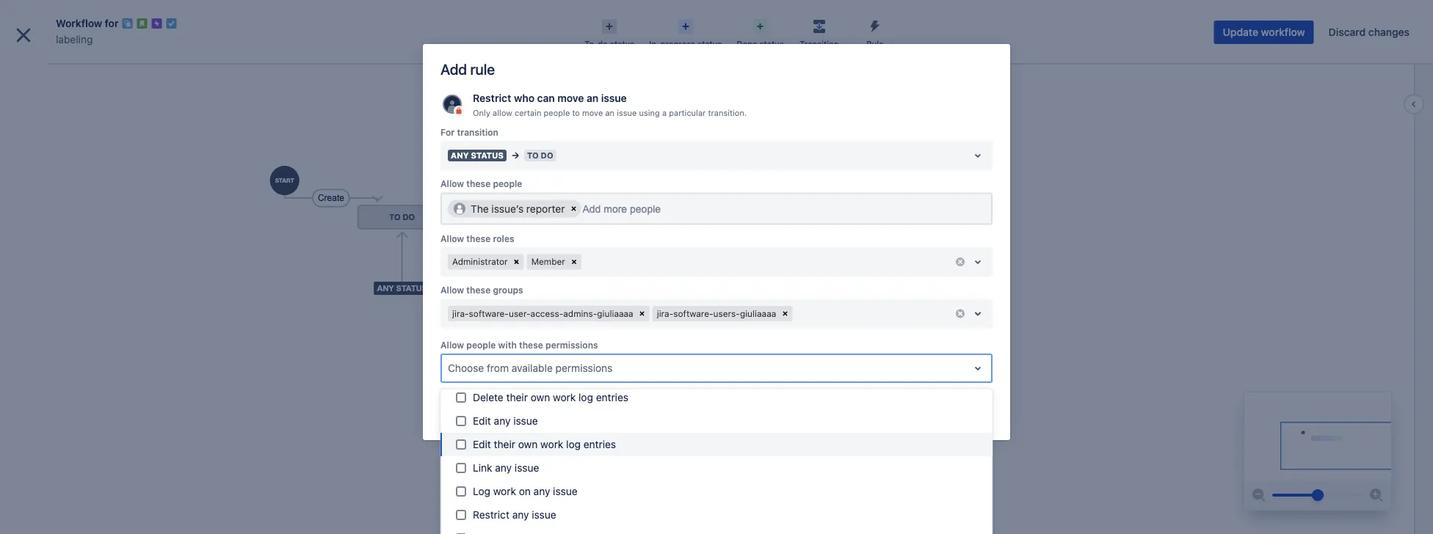Task type: locate. For each thing, give the bounding box(es) containing it.
2 open image from the top
[[969, 253, 987, 271]]

2 edit from the top
[[473, 439, 491, 451]]

any for edit
[[494, 415, 511, 427]]

jira- down allow these groups
[[452, 309, 469, 319]]

done status button
[[729, 15, 791, 50]]

log for delete their own work log entries
[[579, 392, 593, 404]]

only
[[473, 108, 490, 117]]

0 horizontal spatial jira-
[[452, 309, 469, 319]]

0 vertical spatial people
[[544, 108, 570, 117]]

1 horizontal spatial giuliaaaa
[[740, 309, 776, 319]]

log
[[579, 392, 593, 404], [566, 439, 581, 451]]

giuliaaaa left clear icon
[[597, 309, 633, 319]]

people left with
[[466, 340, 496, 350]]

dialog
[[0, 0, 1433, 534]]

Allow these groups text field
[[795, 307, 798, 321]]

available
[[512, 362, 553, 375]]

own up the link any issue
[[518, 439, 538, 451]]

jira-
[[452, 309, 469, 319], [657, 309, 673, 319]]

0 vertical spatial work
[[553, 392, 576, 404]]

allow these groups
[[441, 285, 523, 296]]

0 vertical spatial open image
[[969, 147, 987, 165]]

permissions up delete their own work log entries at the bottom left
[[555, 362, 613, 375]]

1 vertical spatial edit
[[473, 439, 491, 451]]

any down delete
[[494, 415, 511, 427]]

discard changes
[[1329, 26, 1410, 38]]

allow these people
[[441, 179, 522, 189]]

zoom in image
[[1368, 487, 1385, 504]]

edit down delete
[[473, 415, 491, 427]]

labeling down workflow
[[56, 33, 93, 46]]

2 vertical spatial people
[[466, 340, 496, 350]]

allow for allow these roles
[[441, 234, 464, 244]]

restrict down log
[[473, 509, 509, 521]]

workflow for
[[56, 17, 119, 29]]

own
[[531, 392, 550, 404], [518, 439, 538, 451]]

0 vertical spatial their
[[506, 392, 528, 404]]

0 vertical spatial edit
[[473, 415, 491, 427]]

work down choose from available permissions
[[553, 392, 576, 404]]

1 horizontal spatial an
[[605, 108, 614, 117]]

issue down "to-do status"
[[601, 92, 627, 104]]

1 restrict from the top
[[473, 92, 511, 104]]

1 jira- from the left
[[452, 309, 469, 319]]

access-
[[531, 309, 563, 319]]

do
[[541, 151, 553, 161]]

open image
[[969, 360, 987, 378]]

clear image
[[636, 308, 648, 320]]

2 vertical spatial open image
[[969, 305, 987, 323]]

edit up link in the bottom of the page
[[473, 439, 491, 451]]

to do
[[527, 151, 553, 161]]

these up the
[[466, 179, 491, 189]]

their
[[506, 392, 528, 404], [494, 439, 515, 451]]

update workflow
[[1223, 26, 1305, 38]]

banner
[[0, 0, 1433, 41]]

work left on in the left of the page
[[493, 486, 516, 498]]

clear image for administrator
[[511, 256, 522, 268]]

an right to
[[605, 108, 614, 117]]

jira- for jira-software-user-access-admins-giuliaaaa
[[452, 309, 469, 319]]

edit any issue
[[473, 415, 538, 427]]

1 vertical spatial labeling
[[44, 65, 83, 77]]

choose from available permissions
[[448, 362, 613, 375]]

user-
[[509, 309, 531, 319]]

any down on in the left of the page
[[512, 509, 529, 521]]

0 horizontal spatial software-
[[469, 309, 509, 319]]

any
[[494, 415, 511, 427], [495, 462, 512, 474], [533, 486, 550, 498], [512, 509, 529, 521]]

jira software image
[[38, 11, 137, 29], [38, 11, 137, 29]]

allow
[[493, 108, 512, 117]]

1 vertical spatial restrict
[[473, 509, 509, 521]]

1 vertical spatial log
[[566, 439, 581, 451]]

0 vertical spatial own
[[531, 392, 550, 404]]

can
[[537, 92, 555, 104]]

labeling
[[56, 33, 93, 46], [44, 65, 83, 77]]

1 vertical spatial work
[[540, 439, 563, 451]]

2 jira- from the left
[[657, 309, 673, 319]]

in-progress status
[[649, 39, 722, 49]]

giuliaaaa left "allow these groups" "text field"
[[740, 309, 776, 319]]

log
[[473, 486, 490, 498]]

allow up "the issue's reporter" image
[[441, 179, 464, 189]]

reporter
[[526, 203, 565, 215]]

allow down administrator
[[441, 285, 464, 296]]

0 horizontal spatial giuliaaaa
[[597, 309, 633, 319]]

to
[[572, 108, 580, 117]]

groups
[[493, 285, 523, 296]]

1 allow from the top
[[441, 179, 464, 189]]

work down delete their own work log entries at the bottom left
[[540, 439, 563, 451]]

2 giuliaaaa from the left
[[740, 309, 776, 319]]

1 vertical spatial people
[[493, 179, 522, 189]]

0 vertical spatial labeling
[[56, 33, 93, 46]]

open image
[[969, 147, 987, 165], [969, 253, 987, 271], [969, 305, 987, 323]]

these for groups
[[466, 285, 491, 296]]

transition button
[[791, 15, 847, 50]]

labeling link
[[56, 31, 93, 48]]

delete their own work log entries
[[473, 392, 628, 404]]

jira-software-users-giuliaaaa
[[657, 309, 776, 319]]

allow up allow people with these permissions text box
[[441, 340, 464, 350]]

clear image left "allow these groups" "text field"
[[779, 308, 791, 320]]

1 horizontal spatial software-
[[673, 309, 713, 319]]

labeling inside dialog
[[56, 33, 93, 46]]

issue down log work on any issue
[[532, 509, 556, 521]]

giuliaaaa
[[597, 309, 633, 319], [740, 309, 776, 319]]

done status
[[737, 39, 784, 49]]

do
[[598, 39, 608, 49]]

these up administrator
[[466, 234, 491, 244]]

1 vertical spatial entries
[[584, 439, 616, 451]]

own down the available
[[531, 392, 550, 404]]

2 allow from the top
[[441, 234, 464, 244]]

permissions down the admins-
[[546, 340, 598, 350]]

2 software- from the left
[[673, 309, 713, 319]]

allow
[[441, 179, 464, 189], [441, 234, 464, 244], [441, 285, 464, 296], [441, 340, 464, 350]]

Allow people with these permissions text field
[[448, 361, 451, 376]]

transition
[[457, 127, 498, 137]]

these
[[466, 179, 491, 189], [466, 234, 491, 244], [466, 285, 491, 296], [519, 340, 543, 350]]

open image inside for transition element
[[969, 147, 987, 165]]

using
[[639, 108, 660, 117]]

3 open image from the top
[[969, 305, 987, 323]]

status
[[610, 39, 635, 49], [698, 39, 722, 49], [759, 39, 784, 49], [471, 151, 504, 161]]

0 vertical spatial restrict
[[473, 92, 511, 104]]

any right link in the bottom of the page
[[495, 462, 512, 474]]

own for edit
[[518, 439, 538, 451]]

1 vertical spatial an
[[605, 108, 614, 117]]

1 vertical spatial open image
[[969, 253, 987, 271]]

users-
[[713, 309, 740, 319]]

administrator
[[452, 257, 508, 267]]

these for roles
[[466, 234, 491, 244]]

entries
[[596, 392, 628, 404], [584, 439, 616, 451]]

4 allow from the top
[[441, 340, 464, 350]]

these down administrator
[[466, 285, 491, 296]]

labeling down labeling link
[[44, 65, 83, 77]]

1 software- from the left
[[469, 309, 509, 319]]

restrict inside restrict who can move an issue only allow certain people to move an issue using a particular transition.
[[473, 92, 511, 104]]

Zoom level range field
[[1272, 481, 1363, 510]]

allow down "the issue's reporter" image
[[441, 234, 464, 244]]

clear image for member
[[568, 256, 580, 268]]

issue up edit their own work log entries
[[513, 415, 538, 427]]

software- right clear icon
[[673, 309, 713, 319]]

move
[[557, 92, 584, 104], [582, 108, 603, 117]]

status down transition
[[471, 151, 504, 161]]

restrict for restrict any issue
[[473, 509, 509, 521]]

3 allow from the top
[[441, 285, 464, 296]]

move right to
[[582, 108, 603, 117]]

an right can
[[587, 92, 598, 104]]

1 vertical spatial their
[[494, 439, 515, 451]]

edit
[[473, 415, 491, 427], [473, 439, 491, 451]]

entries for delete their own work log entries
[[596, 392, 628, 404]]

their down edit any issue
[[494, 439, 515, 451]]

update workflow button
[[1214, 21, 1314, 44]]

software- for user-
[[469, 309, 509, 319]]

done
[[737, 39, 757, 49]]

status right done
[[759, 39, 784, 49]]

admins-
[[563, 309, 597, 319]]

from
[[487, 362, 509, 375]]

transition
[[800, 39, 839, 49]]

changes
[[1368, 26, 1410, 38]]

software- for users-
[[673, 309, 713, 319]]

log down delete their own work log entries at the bottom left
[[566, 439, 581, 451]]

with
[[498, 340, 517, 350]]

restrict
[[473, 92, 511, 104], [473, 509, 509, 521]]

2 restrict from the top
[[473, 509, 509, 521]]

clear image down roles
[[511, 256, 522, 268]]

0 vertical spatial entries
[[596, 392, 628, 404]]

clear image right the member
[[568, 256, 580, 268]]

permissions
[[546, 340, 598, 350], [555, 362, 613, 375]]

1 vertical spatial own
[[518, 439, 538, 451]]

edit for edit any issue
[[473, 415, 491, 427]]

on
[[519, 486, 531, 498]]

allow for allow these groups
[[441, 285, 464, 296]]

add rule dialog
[[423, 44, 1010, 441]]

issue
[[601, 92, 627, 104], [617, 108, 637, 117], [513, 415, 538, 427], [515, 462, 539, 474], [553, 486, 577, 498], [532, 509, 556, 521]]

people down can
[[544, 108, 570, 117]]

0 vertical spatial log
[[579, 392, 593, 404]]

0 horizontal spatial an
[[587, 92, 598, 104]]

clear image
[[568, 203, 580, 215], [511, 256, 522, 268], [568, 256, 580, 268], [779, 308, 791, 320]]

their up edit any issue
[[506, 392, 528, 404]]

1 open image from the top
[[969, 147, 987, 165]]

jira- right clear icon
[[657, 309, 673, 319]]

move up to
[[557, 92, 584, 104]]

log up edit their own work log entries
[[579, 392, 593, 404]]

an
[[587, 92, 598, 104], [605, 108, 614, 117]]

to-do status
[[584, 39, 635, 49]]

1 edit from the top
[[473, 415, 491, 427]]

people inside restrict who can move an issue only allow certain people to move an issue using a particular transition.
[[544, 108, 570, 117]]

software-
[[469, 309, 509, 319], [673, 309, 713, 319]]

people up issue's
[[493, 179, 522, 189]]

software- down allow these groups
[[469, 309, 509, 319]]

work for edit
[[540, 439, 563, 451]]

work
[[553, 392, 576, 404], [540, 439, 563, 451], [493, 486, 516, 498]]

0 vertical spatial an
[[587, 92, 598, 104]]

1 horizontal spatial jira-
[[657, 309, 673, 319]]

people
[[544, 108, 570, 117], [493, 179, 522, 189], [466, 340, 496, 350]]

any for restrict
[[512, 509, 529, 521]]

group
[[6, 269, 170, 378], [6, 269, 170, 338], [6, 338, 170, 378]]

restrict up the allow
[[473, 92, 511, 104]]



Task type: describe. For each thing, give the bounding box(es) containing it.
restrict who can move an issue only allow certain people to move an issue using a particular transition.
[[473, 92, 747, 117]]

2 vertical spatial work
[[493, 486, 516, 498]]

zoom out image
[[1250, 487, 1268, 504]]

allow for allow these people
[[441, 179, 464, 189]]

allow these roles
[[441, 234, 514, 244]]

Allow these people text field
[[583, 204, 665, 215]]

any right on in the left of the page
[[533, 486, 550, 498]]

clear image
[[954, 308, 966, 320]]

for transition
[[441, 127, 498, 137]]

log work on any issue
[[473, 486, 577, 498]]

any
[[451, 151, 469, 161]]

workflow
[[56, 17, 102, 29]]

primary element
[[9, 0, 1154, 41]]

link
[[473, 462, 492, 474]]

the issue's reporter
[[471, 203, 565, 215]]

add
[[441, 60, 467, 77]]

a
[[662, 108, 667, 117]]

restrict for restrict who can move an issue only allow certain people to move an issue using a particular transition.
[[473, 92, 511, 104]]

close workflow editor image
[[12, 23, 35, 47]]

dialog containing workflow for
[[0, 0, 1433, 534]]

to-do status button
[[577, 15, 642, 50]]

transition.
[[708, 108, 747, 117]]

for
[[105, 17, 119, 29]]

rule
[[866, 39, 884, 49]]

status right do
[[610, 39, 635, 49]]

work for delete
[[553, 392, 576, 404]]

jira- for jira-software-users-giuliaaaa
[[657, 309, 673, 319]]

progress
[[660, 39, 695, 49]]

the
[[471, 203, 489, 215]]

you're in the workflow viewfinder, use the arrow keys to move it element
[[1244, 393, 1391, 481]]

issue's
[[491, 203, 524, 215]]

these for people
[[466, 179, 491, 189]]

allow people with these permissions
[[441, 340, 598, 350]]

issue left using
[[617, 108, 637, 117]]

issue up log work on any issue
[[515, 462, 539, 474]]

to
[[527, 151, 539, 161]]

edit for edit their own work log entries
[[473, 439, 491, 451]]

roles
[[493, 234, 514, 244]]

any for link
[[495, 462, 512, 474]]

jira-software-user-access-admins-giuliaaaa
[[452, 309, 633, 319]]

their for delete
[[506, 392, 528, 404]]

Search field
[[1154, 8, 1301, 32]]

clear image
[[954, 256, 966, 268]]

0 vertical spatial move
[[557, 92, 584, 104]]

update
[[1223, 26, 1258, 38]]

link any issue
[[473, 462, 539, 474]]

1 vertical spatial permissions
[[555, 362, 613, 375]]

status right progress
[[698, 39, 722, 49]]

discard changes button
[[1320, 21, 1418, 44]]

any status
[[451, 151, 504, 161]]

rule button
[[847, 15, 903, 50]]

for
[[441, 127, 455, 137]]

allow for allow people with these permissions
[[441, 340, 464, 350]]

their for edit
[[494, 439, 515, 451]]

certain
[[515, 108, 541, 117]]

for transition element
[[441, 141, 993, 170]]

to-
[[584, 39, 598, 49]]

log for edit their own work log entries
[[566, 439, 581, 451]]

entries for edit their own work log entries
[[584, 439, 616, 451]]

rule
[[470, 60, 495, 77]]

delete
[[473, 392, 503, 404]]

add rule
[[441, 60, 495, 77]]

workflow
[[1261, 26, 1305, 38]]

member
[[531, 257, 565, 267]]

edit their own work log entries
[[473, 439, 616, 451]]

particular
[[669, 108, 706, 117]]

own for delete
[[531, 392, 550, 404]]

discard
[[1329, 26, 1366, 38]]

open image for jira-software-users-giuliaaaa
[[969, 305, 987, 323]]

choose
[[448, 362, 484, 375]]

1 giuliaaaa from the left
[[597, 309, 633, 319]]

restrict any issue
[[473, 509, 556, 521]]

issue right on in the left of the page
[[553, 486, 577, 498]]

clear image right reporter
[[568, 203, 580, 215]]

0 vertical spatial permissions
[[546, 340, 598, 350]]

the issue's reporter image
[[454, 204, 465, 216]]

in-progress status button
[[642, 15, 729, 50]]

status inside for transition element
[[471, 151, 504, 161]]

these up choose from available permissions
[[519, 340, 543, 350]]

1 vertical spatial move
[[582, 108, 603, 117]]

open image for member
[[969, 253, 987, 271]]

in-
[[649, 39, 660, 49]]

clear image for jira-software-users-giuliaaaa
[[779, 308, 791, 320]]

who
[[514, 92, 535, 104]]



Task type: vqa. For each thing, say whether or not it's contained in the screenshot.
Open issues
no



